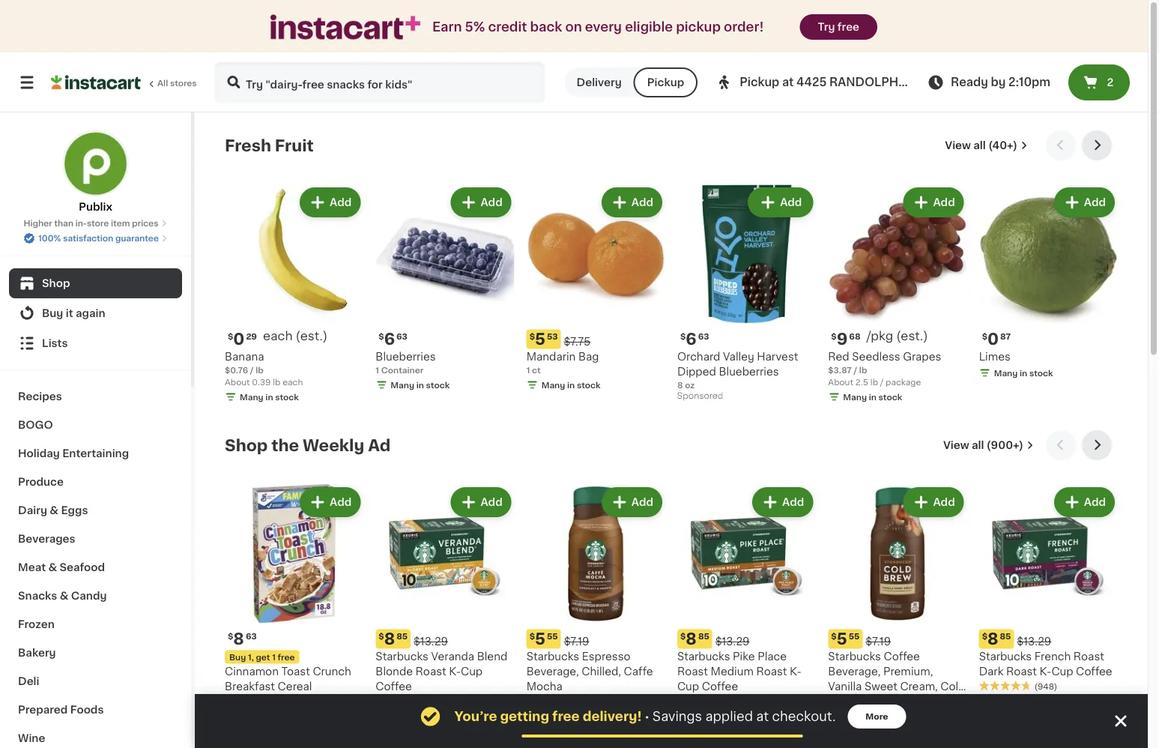 Task type: locate. For each thing, give the bounding box(es) containing it.
1 $ 6 63 from the left
[[681, 331, 710, 347]]

55 inside $ 5 55 $7.19 starbucks espresso beverage, chilled, caffe mocha 40 fl oz
[[547, 632, 558, 640]]

item carousel region containing shop the weekly ad
[[225, 430, 1118, 748]]

1 vertical spatial 10
[[678, 709, 687, 718]]

many in stock down applied
[[693, 724, 752, 733]]

5 for 6
[[535, 331, 546, 347]]

starbucks up medium
[[678, 651, 730, 661]]

0 left 29
[[233, 331, 245, 347]]

0 horizontal spatial k-
[[449, 666, 461, 676]]

0 horizontal spatial /
[[250, 366, 254, 374]]

(948)
[[1035, 682, 1058, 691]]

k- down veranda
[[449, 666, 461, 676]]

1 vertical spatial 10 ct
[[678, 709, 698, 718]]

cup
[[461, 666, 483, 676], [1052, 666, 1074, 676], [678, 681, 699, 691]]

k- up (948)
[[1040, 666, 1052, 676]]

$13.29 for veranda
[[414, 636, 448, 646]]

ct down 'dark' on the bottom of page
[[991, 694, 1000, 703]]

coffee
[[884, 651, 920, 661], [1076, 666, 1113, 676], [702, 681, 738, 691], [376, 681, 412, 691]]

55 for $ 5 55
[[849, 632, 860, 640]]

2 $13.29 from the left
[[414, 636, 448, 646]]

0 vertical spatial shop
[[42, 278, 70, 289]]

85 inside the $ 8 85 $13.29 starbucks pike place roast medium roast k- cup coffee
[[698, 632, 710, 640]]

2 0 from the left
[[988, 331, 999, 347]]

40 down 'vanilla'
[[829, 695, 840, 704]]

2 horizontal spatial oz
[[850, 695, 860, 704]]

sponsored badge image
[[678, 392, 723, 401], [678, 739, 723, 747]]

pickup down eligible
[[647, 77, 685, 88]]

(est.) inside '$0.29 each (estimated)' element
[[296, 330, 328, 342]]

k- for starbucks veranda blend blonde roast k-cup coffee
[[449, 666, 461, 676]]

0 horizontal spatial cup
[[461, 666, 483, 676]]

1 $8.85 original price: $13.29 element from the left
[[678, 629, 817, 649]]

0 vertical spatial at
[[783, 77, 794, 88]]

about down $0.76
[[225, 378, 250, 386]]

1 horizontal spatial 1
[[376, 366, 379, 374]]

orchard valley harvest dipped blueberries 8 oz
[[678, 351, 799, 389]]

k- inside $ 8 85 $13.29 starbucks veranda blend blonde roast k-cup coffee
[[449, 666, 461, 676]]

shop inside item carousel region
[[225, 437, 268, 453]]

view left (900+) at the right of the page
[[944, 440, 970, 450]]

cup down french
[[1052, 666, 1074, 676]]

express icon image
[[271, 15, 420, 39]]

blueberries inside orchard valley harvest dipped blueberries 8 oz
[[719, 366, 779, 377]]

bag
[[579, 351, 599, 362]]

roast down veranda
[[416, 666, 446, 676]]

1 horizontal spatial 85
[[698, 632, 710, 640]]

10 down 'dark' on the bottom of page
[[979, 694, 989, 703]]

1 horizontal spatial beverage,
[[829, 666, 881, 676]]

0 horizontal spatial about
[[225, 378, 250, 386]]

85 for starbucks french roast dark roast k-cup coffee
[[1000, 632, 1011, 640]]

chilled,
[[582, 666, 621, 676]]

at left 4425
[[783, 77, 794, 88]]

(40+)
[[989, 140, 1018, 151]]

buy
[[42, 308, 63, 319], [229, 653, 246, 661]]

1 0 from the left
[[233, 331, 245, 347]]

0 horizontal spatial buy
[[42, 308, 63, 319]]

1 horizontal spatial about
[[829, 378, 854, 386]]

$7.19
[[564, 636, 590, 646], [866, 636, 891, 646]]

add for starbucks coffee beverage, premium, vanilla sweet cream, cold brew
[[934, 497, 955, 507]]

store
[[87, 219, 109, 227]]

pickup inside popup button
[[740, 77, 780, 88]]

$7.75
[[564, 336, 591, 347]]

main content
[[195, 112, 1148, 748]]

1 horizontal spatial 6
[[686, 331, 697, 347]]

mandarin
[[527, 351, 576, 362]]

ready
[[951, 77, 989, 88]]

1 horizontal spatial k-
[[790, 666, 802, 676]]

2 (est.) from the left
[[897, 330, 928, 342]]

many down 0.39
[[240, 393, 264, 401]]

cinnamon
[[225, 666, 279, 676]]

5 left 53
[[535, 331, 546, 347]]

you're getting free delivery!
[[455, 710, 642, 723]]

medium
[[711, 666, 754, 676]]

3 k- from the left
[[1040, 666, 1052, 676]]

buy for buy it again
[[42, 308, 63, 319]]

2 horizontal spatial cup
[[1052, 666, 1074, 676]]

$8.85 original price: $13.29 element up veranda
[[376, 629, 515, 649]]

many in stock down 2.5
[[844, 393, 903, 401]]

free up toast
[[278, 653, 295, 661]]

0 vertical spatial ct
[[532, 366, 541, 374]]

cup inside the $ 8 85 $13.29 starbucks pike place roast medium roast k- cup coffee
[[678, 681, 699, 691]]

starbucks for roast
[[678, 651, 730, 661]]

0 horizontal spatial at
[[757, 710, 769, 723]]

shop for shop
[[42, 278, 70, 289]]

2 vertical spatial &
[[60, 591, 68, 601]]

1 vertical spatial free
[[278, 653, 295, 661]]

1 (est.) from the left
[[296, 330, 328, 342]]

1 right get
[[272, 653, 276, 661]]

starbucks inside the $ 8 85 $13.29 starbucks pike place roast medium roast k- cup coffee
[[678, 651, 730, 661]]

earn 5% credit back on every eligible pickup order!
[[432, 21, 764, 33]]

checkout.
[[772, 710, 836, 723]]

add for red seedless grapes
[[934, 197, 955, 208]]

$8.85 original price: $13.29 element for pike
[[678, 629, 817, 649]]

about
[[225, 378, 250, 386], [829, 378, 854, 386]]

1 horizontal spatial buy
[[229, 653, 246, 661]]

shop up it
[[42, 278, 70, 289]]

40 down mocha
[[527, 695, 538, 704]]

prices
[[132, 219, 159, 227]]

wine link
[[9, 724, 182, 748]]

recipes
[[18, 391, 62, 402]]

mocha
[[527, 681, 563, 691]]

many down applied
[[693, 724, 716, 733]]

3 $13.29 from the left
[[1017, 636, 1052, 646]]

85
[[698, 632, 710, 640], [397, 632, 408, 640], [1000, 632, 1011, 640]]

0 horizontal spatial 85
[[397, 632, 408, 640]]

blend
[[477, 651, 508, 661]]

& for snacks
[[60, 591, 68, 601]]

0 horizontal spatial $13.29
[[414, 636, 448, 646]]

1 horizontal spatial $5.55 original price: $7.19 element
[[829, 629, 967, 649]]

seedless
[[852, 351, 901, 362]]

1 horizontal spatial at
[[783, 77, 794, 88]]

0 vertical spatial &
[[50, 505, 58, 516]]

★★★★★
[[979, 680, 1032, 691], [979, 680, 1032, 691], [225, 695, 277, 706], [225, 695, 277, 706], [678, 695, 730, 706], [678, 695, 730, 706], [376, 695, 428, 706], [376, 695, 428, 706]]

2 sponsored badge image from the top
[[678, 739, 723, 747]]

2 beverage, from the left
[[829, 666, 881, 676]]

0 horizontal spatial 55
[[547, 632, 558, 640]]

1 $7.19 from the left
[[564, 636, 590, 646]]

1 horizontal spatial $13.29
[[716, 636, 750, 646]]

1 horizontal spatial /
[[854, 366, 858, 374]]

1 horizontal spatial 40
[[829, 695, 840, 704]]

5 starbucks from the left
[[979, 651, 1032, 661]]

8
[[678, 381, 683, 389], [233, 631, 244, 647], [686, 631, 697, 647], [384, 631, 395, 647], [988, 631, 999, 647]]

2 horizontal spatial k-
[[1040, 666, 1052, 676]]

3 starbucks from the left
[[527, 651, 580, 661]]

$5.55 original price: $7.19 element for starbucks coffee beverage, premium, vanilla sweet cream, cold brew
[[829, 629, 967, 649]]

fl down mocha
[[540, 695, 546, 704]]

many in stock down 0.39
[[240, 393, 299, 401]]

buy it again link
[[9, 298, 182, 328]]

1 $5.55 original price: $7.19 element from the left
[[527, 629, 666, 649]]

$13.29 for pike
[[716, 636, 750, 646]]

1 k- from the left
[[790, 666, 802, 676]]

0 vertical spatial view
[[945, 140, 971, 151]]

view all (900+) link
[[944, 438, 1034, 453]]

1 horizontal spatial pickup
[[740, 77, 780, 88]]

0 left 87
[[988, 331, 999, 347]]

all left (900+) at the right of the page
[[972, 440, 984, 450]]

0 horizontal spatial $5.55 original price: $7.19 element
[[527, 629, 666, 649]]

free down mocha
[[552, 710, 580, 723]]

1 left container
[[376, 366, 379, 374]]

/ up 0.39
[[250, 366, 254, 374]]

lb right 2.5
[[871, 378, 878, 386]]

1 40 from the left
[[527, 695, 538, 704]]

1 horizontal spatial ct
[[689, 709, 698, 718]]

/ right 2.5
[[881, 378, 884, 386]]

2 horizontal spatial free
[[838, 22, 860, 32]]

$8.85 original price: $13.29 element
[[678, 629, 817, 649], [376, 629, 515, 649], [979, 629, 1118, 649]]

eggs
[[61, 505, 88, 516]]

6 up blueberries 1 container
[[384, 331, 395, 347]]

5 up mocha
[[535, 631, 546, 647]]

1 vertical spatial &
[[48, 562, 57, 573]]

0 horizontal spatial $7.19
[[564, 636, 590, 646]]

cup inside $ 8 85 $13.29 starbucks french roast dark roast k-cup coffee
[[1052, 666, 1074, 676]]

63 inside $ 8 63
[[246, 632, 257, 640]]

5 inside $ 5 55 $7.19 starbucks espresso beverage, chilled, caffe mocha 40 fl oz
[[535, 631, 546, 647]]

2 horizontal spatial $13.29
[[1017, 636, 1052, 646]]

cup up savings
[[678, 681, 699, 691]]

pickup
[[740, 77, 780, 88], [647, 77, 685, 88]]

0 horizontal spatial fl
[[540, 695, 546, 704]]

2 horizontal spatial ct
[[991, 694, 1000, 703]]

many down 2.5
[[844, 393, 867, 401]]

1 vertical spatial at
[[757, 710, 769, 723]]

starbucks up mocha
[[527, 651, 580, 661]]

about down $3.87
[[829, 378, 854, 386]]

starbucks inside $ 8 85 $13.29 starbucks veranda blend blonde roast k-cup coffee
[[376, 651, 429, 661]]

try
[[818, 22, 835, 32]]

shop left 'the'
[[225, 437, 268, 453]]

2 vertical spatial ct
[[689, 709, 698, 718]]

1 horizontal spatial 55
[[849, 632, 860, 640]]

$ inside $ 5 55 $7.19 starbucks espresso beverage, chilled, caffe mocha 40 fl oz
[[530, 632, 535, 640]]

1 horizontal spatial $7.19
[[866, 636, 891, 646]]

& inside dairy & eggs link
[[50, 505, 58, 516]]

beverage, up mocha
[[527, 666, 579, 676]]

1 horizontal spatial oz
[[685, 381, 695, 389]]

0 horizontal spatial 6
[[384, 331, 395, 347]]

blueberries
[[376, 351, 436, 362], [719, 366, 779, 377]]

oz inside orchard valley harvest dipped blueberries 8 oz
[[685, 381, 695, 389]]

1 inside blueberries 1 container
[[376, 366, 379, 374]]

each
[[263, 330, 293, 342], [283, 378, 303, 386]]

beverage, inside starbucks coffee beverage, premium, vanilla sweet cream, cold brew
[[829, 666, 881, 676]]

add button for starbucks veranda blend blonde roast k-cup coffee
[[452, 489, 510, 516]]

$ inside $ 8 85 $13.29 starbucks veranda blend blonde roast k-cup coffee
[[379, 632, 384, 640]]

item carousel region
[[225, 130, 1118, 418], [225, 430, 1118, 748]]

1 fl from the left
[[540, 695, 546, 704]]

1 starbucks from the left
[[678, 651, 730, 661]]

about inside the banana $0.76 / lb about 0.39 lb each
[[225, 378, 250, 386]]

deli
[[18, 676, 39, 687]]

add button for blueberries
[[452, 189, 510, 216]]

1 horizontal spatial shop
[[225, 437, 268, 453]]

each inside the banana $0.76 / lb about 0.39 lb each
[[283, 378, 303, 386]]

(est.) inside $9.68 per package (estimated) element
[[897, 330, 928, 342]]

$7.19 inside $ 5 55 $7.19 starbucks espresso beverage, chilled, caffe mocha 40 fl oz
[[564, 636, 590, 646]]

holiday entertaining link
[[9, 439, 182, 468]]

1 item carousel region from the top
[[225, 130, 1118, 418]]

fruit
[[275, 138, 314, 153]]

8 inside $ 8 85 $13.29 starbucks french roast dark roast k-cup coffee
[[988, 631, 999, 647]]

2 fl from the left
[[842, 695, 848, 704]]

2 40 from the left
[[829, 695, 840, 704]]

1 $13.29 from the left
[[716, 636, 750, 646]]

1 vertical spatial shop
[[225, 437, 268, 453]]

2 $ 6 63 from the left
[[379, 331, 408, 347]]

back
[[530, 21, 562, 33]]

1 horizontal spatial 10 ct
[[979, 694, 1000, 703]]

pickup inside button
[[647, 77, 685, 88]]

$5.53 original price: $7.75 element
[[527, 329, 666, 349]]

0 vertical spatial sponsored badge image
[[678, 392, 723, 401]]

&
[[50, 505, 58, 516], [48, 562, 57, 573], [60, 591, 68, 601]]

10 for starbucks pike place roast medium roast k- cup coffee
[[678, 709, 687, 718]]

1 6 from the left
[[686, 331, 697, 347]]

0 horizontal spatial 0
[[233, 331, 245, 347]]

coffee inside starbucks coffee beverage, premium, vanilla sweet cream, cold brew
[[884, 651, 920, 661]]

wine
[[18, 733, 45, 744]]

starbucks inside $ 5 55 $7.19 starbucks espresso beverage, chilled, caffe mocha 40 fl oz
[[527, 651, 580, 661]]

& right meat
[[48, 562, 57, 573]]

(est.) up the banana $0.76 / lb about 0.39 lb each
[[296, 330, 328, 342]]

2 starbucks from the left
[[376, 651, 429, 661]]

$13.29 up veranda
[[414, 636, 448, 646]]

veranda
[[431, 651, 475, 661]]

in down container
[[417, 381, 424, 389]]

add button for banana
[[301, 189, 359, 216]]

2 horizontal spatial $8.85 original price: $13.29 element
[[979, 629, 1118, 649]]

0 horizontal spatial (est.)
[[296, 330, 328, 342]]

lb up 2.5
[[860, 366, 868, 374]]

breakfast
[[225, 681, 275, 691]]

& inside snacks & candy link
[[60, 591, 68, 601]]

free right try
[[838, 22, 860, 32]]

k- inside $ 8 85 $13.29 starbucks french roast dark roast k-cup coffee
[[1040, 666, 1052, 676]]

starbucks coffee beverage, premium, vanilla sweet cream, cold brew
[[829, 651, 966, 706]]

starbucks inside $ 8 85 $13.29 starbucks french roast dark roast k-cup coffee
[[979, 651, 1032, 661]]

cup inside $ 8 85 $13.29 starbucks veranda blend blonde roast k-cup coffee
[[461, 666, 483, 676]]

0 horizontal spatial 10
[[678, 709, 687, 718]]

red
[[829, 351, 850, 362]]

63 up blueberries 1 container
[[397, 332, 408, 340]]

4425
[[797, 77, 827, 88]]

1 horizontal spatial cup
[[678, 681, 699, 691]]

(est.) for 9
[[897, 330, 928, 342]]

None search field
[[214, 61, 545, 103]]

0 horizontal spatial 63
[[246, 632, 257, 640]]

0 horizontal spatial 10 ct
[[678, 709, 698, 718]]

5 inside $ 5 53 $7.75 mandarin bag 1 ct
[[535, 331, 546, 347]]

all inside popup button
[[974, 140, 986, 151]]

free inside 'treatment tracker modal' dialog
[[552, 710, 580, 723]]

1 about from the left
[[225, 378, 250, 386]]

blueberries down valley
[[719, 366, 779, 377]]

view for view all (40+)
[[945, 140, 971, 151]]

fl down 'vanilla'
[[842, 695, 848, 704]]

$ 6 63 for orchard valley harvest dipped blueberries
[[681, 331, 710, 347]]

$13.29 inside $ 8 85 $13.29 starbucks veranda blend blonde roast k-cup coffee
[[414, 636, 448, 646]]

candy
[[71, 591, 107, 601]]

buy left 1, at bottom left
[[229, 653, 246, 661]]

oz
[[685, 381, 695, 389], [548, 695, 558, 704], [850, 695, 860, 704]]

0 vertical spatial buy
[[42, 308, 63, 319]]

1 beverage, from the left
[[527, 666, 579, 676]]

10 ct down 'dark' on the bottom of page
[[979, 694, 1000, 703]]

many in stock down container
[[391, 381, 450, 389]]

0 vertical spatial free
[[838, 22, 860, 32]]

product group containing 9
[[829, 184, 967, 406]]

$5.55 original price: $7.19 element
[[527, 629, 666, 649], [829, 629, 967, 649]]

2 $5.55 original price: $7.19 element from the left
[[829, 629, 967, 649]]

1 horizontal spatial 63
[[397, 332, 408, 340]]

& left candy
[[60, 591, 68, 601]]

1 vertical spatial item carousel region
[[225, 430, 1118, 748]]

all for (40+)
[[974, 140, 986, 151]]

1 vertical spatial all
[[972, 440, 984, 450]]

1 horizontal spatial 0
[[988, 331, 999, 347]]

68
[[849, 332, 861, 340]]

all left (40+)
[[974, 140, 986, 151]]

1 horizontal spatial $ 6 63
[[681, 331, 710, 347]]

$8.85 original price: $13.29 element up pike
[[678, 629, 817, 649]]

63 for buy 1, get 1 free
[[246, 632, 257, 640]]

•
[[645, 710, 650, 722]]

many down 40 fl oz
[[844, 710, 867, 719]]

63 for blueberries
[[397, 332, 408, 340]]

$ 6 63 up blueberries 1 container
[[379, 331, 408, 347]]

oz down mocha
[[548, 695, 558, 704]]

roast down place
[[757, 666, 787, 676]]

85 inside $ 8 85 $13.29 starbucks french roast dark roast k-cup coffee
[[1000, 632, 1011, 640]]

3 $8.85 original price: $13.29 element from the left
[[979, 629, 1118, 649]]

0 horizontal spatial ct
[[532, 366, 541, 374]]

buy inside item carousel region
[[229, 653, 246, 661]]

buy left it
[[42, 308, 63, 319]]

add for starbucks veranda blend blonde roast k-cup coffee
[[481, 497, 503, 507]]

0 vertical spatial each
[[263, 330, 293, 342]]

add for blueberries
[[481, 197, 503, 208]]

k- up checkout.
[[790, 666, 802, 676]]

premium,
[[884, 666, 933, 676]]

$0.29 each (estimated) element
[[225, 329, 364, 349]]

5%
[[465, 21, 485, 33]]

/ up 2.5
[[854, 366, 858, 374]]

8 inside $ 8 85 $13.29 starbucks veranda blend blonde roast k-cup coffee
[[384, 631, 395, 647]]

view inside popup button
[[945, 140, 971, 151]]

add button for cinnamon toast crunch breakfast cereal
[[301, 489, 359, 516]]

0 vertical spatial all
[[974, 140, 986, 151]]

& inside meat & seafood link
[[48, 562, 57, 573]]

6 for orchard valley harvest dipped blueberries
[[686, 331, 697, 347]]

1 vertical spatial each
[[283, 378, 303, 386]]

starbucks up blonde
[[376, 651, 429, 661]]

2 about from the left
[[829, 378, 854, 386]]

$5.55 original price: $7.19 element up espresso
[[527, 629, 666, 649]]

55 inside $ 5 55
[[849, 632, 860, 640]]

add button for starbucks coffee beverage, premium, vanilla sweet cream, cold brew
[[905, 489, 963, 516]]

0 vertical spatial blueberries
[[376, 351, 436, 362]]

1 55 from the left
[[547, 632, 558, 640]]

ct down mandarin
[[532, 366, 541, 374]]

55
[[547, 632, 558, 640], [849, 632, 860, 640]]

1 horizontal spatial blueberries
[[719, 366, 779, 377]]

55 up 'vanilla'
[[849, 632, 860, 640]]

$13.29 up french
[[1017, 636, 1052, 646]]

10 ct right •
[[678, 709, 698, 718]]

$5.55 original price: $7.19 element up premium,
[[829, 629, 967, 649]]

many down mandarin
[[542, 381, 565, 389]]

service type group
[[565, 67, 698, 97]]

sponsored badge image down dipped
[[678, 392, 723, 401]]

0 horizontal spatial shop
[[42, 278, 70, 289]]

2 vertical spatial free
[[552, 710, 580, 723]]

1 horizontal spatial $8.85 original price: $13.29 element
[[678, 629, 817, 649]]

$13.29 inside $ 8 85 $13.29 starbucks french roast dark roast k-cup coffee
[[1017, 636, 1052, 646]]

roast inside $ 8 85 $13.29 starbucks veranda blend blonde roast k-cup coffee
[[416, 666, 446, 676]]

2 k- from the left
[[449, 666, 461, 676]]

1 vertical spatial ct
[[991, 694, 1000, 703]]

treatment tracker modal dialog
[[195, 694, 1148, 748]]

1 vertical spatial view
[[944, 440, 970, 450]]

get
[[256, 653, 270, 661]]

6 up orchard
[[686, 331, 697, 347]]

view
[[945, 140, 971, 151], [944, 440, 970, 450]]

in inside product group
[[869, 393, 877, 401]]

$ inside $ 5 53 $7.75 mandarin bag 1 ct
[[530, 332, 535, 340]]

delivery!
[[583, 710, 642, 723]]

$ inside $ 5 55
[[832, 632, 837, 640]]

0 horizontal spatial $8.85 original price: $13.29 element
[[376, 629, 515, 649]]

4 starbucks from the left
[[829, 651, 881, 661]]

at inside popup button
[[783, 77, 794, 88]]

lists link
[[9, 328, 182, 358]]

3 85 from the left
[[1000, 632, 1011, 640]]

each right 0.39
[[283, 378, 303, 386]]

1 horizontal spatial free
[[552, 710, 580, 723]]

2 $8.85 original price: $13.29 element from the left
[[376, 629, 515, 649]]

63 up 1, at bottom left
[[246, 632, 257, 640]]

$ 6 63 up orchard
[[681, 331, 710, 347]]

0 horizontal spatial beverage,
[[527, 666, 579, 676]]

delivery
[[577, 77, 622, 88]]

pickup left 4425
[[740, 77, 780, 88]]

0 horizontal spatial $ 6 63
[[379, 331, 408, 347]]

$ 5 53 $7.75 mandarin bag 1 ct
[[527, 331, 599, 374]]

0 vertical spatial item carousel region
[[225, 130, 1118, 418]]

entertaining
[[62, 448, 129, 459]]

starbucks for chilled,
[[527, 651, 580, 661]]

$ inside the $ 8 85 $13.29 starbucks pike place roast medium roast k- cup coffee
[[681, 632, 686, 640]]

5
[[535, 331, 546, 347], [535, 631, 546, 647], [837, 631, 847, 647]]

buy for buy 1, get 1 free
[[229, 653, 246, 661]]

0 for $ 0 29
[[233, 331, 245, 347]]

2 6 from the left
[[384, 331, 395, 347]]

produce
[[18, 477, 64, 487]]

1 sponsored badge image from the top
[[678, 392, 723, 401]]

pickup for pickup at 4425 randolph road
[[740, 77, 780, 88]]

1 horizontal spatial (est.)
[[897, 330, 928, 342]]

2 horizontal spatial 1
[[527, 366, 530, 374]]

beverage, up 'vanilla'
[[829, 666, 881, 676]]

2 horizontal spatial 85
[[1000, 632, 1011, 640]]

10 right •
[[678, 709, 687, 718]]

2 horizontal spatial 63
[[698, 332, 710, 340]]

1 vertical spatial blueberries
[[719, 366, 779, 377]]

0 vertical spatial 10
[[979, 694, 989, 703]]

higher than in-store item prices
[[24, 219, 159, 227]]

1 85 from the left
[[698, 632, 710, 640]]

shop for shop the weekly ad
[[225, 437, 268, 453]]

0 vertical spatial 10 ct
[[979, 694, 1000, 703]]

product group
[[225, 184, 364, 406], [376, 184, 515, 394], [527, 184, 666, 394], [678, 184, 817, 404], [829, 184, 967, 406], [979, 184, 1118, 382], [225, 484, 364, 748], [376, 484, 515, 748], [527, 484, 666, 724], [678, 484, 817, 748], [829, 484, 967, 724], [979, 484, 1118, 736]]

8 inside the $ 8 85 $13.29 starbucks pike place roast medium roast k- cup coffee
[[686, 631, 697, 647]]

$7.19 right $ 5 55
[[866, 636, 891, 646]]

0 horizontal spatial free
[[278, 653, 295, 661]]

$13.29 for french
[[1017, 636, 1052, 646]]

many
[[994, 369, 1018, 377], [391, 381, 415, 389], [542, 381, 565, 389], [240, 393, 264, 401], [844, 393, 867, 401], [542, 710, 565, 719], [844, 710, 867, 719], [693, 724, 716, 733], [391, 724, 415, 733]]

ct left applied
[[689, 709, 698, 718]]

starbucks up 'dark' on the bottom of page
[[979, 651, 1032, 661]]

$13.29 inside the $ 8 85 $13.29 starbucks pike place roast medium roast k- cup coffee
[[716, 636, 750, 646]]

oz down dipped
[[685, 381, 695, 389]]

63 up orchard
[[698, 332, 710, 340]]

roast
[[1074, 651, 1105, 661], [678, 666, 708, 676], [757, 666, 787, 676], [416, 666, 446, 676], [1007, 666, 1037, 676]]

55 up mocha
[[547, 632, 558, 640]]

holiday entertaining
[[18, 448, 129, 459]]

0 horizontal spatial oz
[[548, 695, 558, 704]]

85 inside $ 8 85 $13.29 starbucks veranda blend blonde roast k-cup coffee
[[397, 632, 408, 640]]

(est.) for 0
[[296, 330, 328, 342]]

2 item carousel region from the top
[[225, 430, 1118, 748]]

it
[[66, 308, 73, 319]]

$ 6 63 for blueberries
[[379, 331, 408, 347]]

1 horizontal spatial 10
[[979, 694, 989, 703]]

shop the weekly ad
[[225, 437, 391, 453]]

2 85 from the left
[[397, 632, 408, 640]]

in down the sweet
[[869, 710, 877, 719]]

1 vertical spatial sponsored badge image
[[678, 739, 723, 747]]

1 vertical spatial buy
[[229, 653, 246, 661]]

at inside dialog
[[757, 710, 769, 723]]

0 horizontal spatial pickup
[[647, 77, 685, 88]]

0 horizontal spatial 40
[[527, 695, 538, 704]]

starbucks
[[678, 651, 730, 661], [376, 651, 429, 661], [527, 651, 580, 661], [829, 651, 881, 661], [979, 651, 1032, 661]]

sponsored badge image down savings
[[678, 739, 723, 747]]

2 55 from the left
[[849, 632, 860, 640]]

1 horizontal spatial fl
[[842, 695, 848, 704]]

recipes link
[[9, 382, 182, 411]]

view left (40+)
[[945, 140, 971, 151]]

roast right french
[[1074, 651, 1105, 661]]

each right 29
[[263, 330, 293, 342]]

ready by 2:10pm link
[[927, 73, 1051, 91]]



Task type: describe. For each thing, give the bounding box(es) containing it.
(2.91k)
[[280, 697, 309, 706]]

$5.55 original price: $7.19 element for starbucks espresso beverage, chilled, caffe mocha
[[527, 629, 666, 649]]

ready by 2:10pm
[[951, 77, 1051, 88]]

oz inside $ 5 55 $7.19 starbucks espresso beverage, chilled, caffe mocha 40 fl oz
[[548, 695, 558, 704]]

$9.68 per package (estimated) element
[[829, 329, 967, 349]]

(1.01k)
[[733, 697, 760, 706]]

40 fl oz
[[829, 695, 860, 704]]

the
[[272, 437, 299, 453]]

8 for starbucks veranda blend blonde roast k-cup coffee
[[384, 631, 395, 647]]

$ inside $ 8 85 $13.29 starbucks french roast dark roast k-cup coffee
[[982, 632, 988, 640]]

crunch
[[313, 666, 351, 676]]

$ inside the $ 0 87
[[982, 332, 988, 340]]

in down $ 5 53 $7.75 mandarin bag 1 ct
[[567, 381, 575, 389]]

k- inside the $ 8 85 $13.29 starbucks pike place roast medium roast k- cup coffee
[[790, 666, 802, 676]]

item carousel region containing fresh fruit
[[225, 130, 1118, 418]]

coffee inside the $ 8 85 $13.29 starbucks pike place roast medium roast k- cup coffee
[[702, 681, 738, 691]]

cup for french
[[1052, 666, 1074, 676]]

in-
[[75, 219, 87, 227]]

all stores link
[[51, 61, 198, 103]]

many in stock down mocha
[[542, 710, 601, 719]]

fl inside $ 5 55 $7.19 starbucks espresso beverage, chilled, caffe mocha 40 fl oz
[[540, 695, 546, 704]]

getting
[[500, 710, 550, 723]]

8 for starbucks french roast dark roast k-cup coffee
[[988, 631, 999, 647]]

many down mocha
[[542, 710, 565, 719]]

roast up (948)
[[1007, 666, 1037, 676]]

fresh fruit
[[225, 138, 314, 153]]

prepared foods link
[[9, 696, 182, 724]]

grapes
[[903, 351, 942, 362]]

add for starbucks espresso beverage, chilled, caffe mocha
[[632, 497, 654, 507]]

many down container
[[391, 381, 415, 389]]

/ inside the banana $0.76 / lb about 0.39 lb each
[[250, 366, 254, 374]]

view all (900+)
[[944, 440, 1024, 450]]

randolph
[[830, 77, 899, 88]]

ct for starbucks pike place roast medium roast k- cup coffee
[[689, 709, 698, 718]]

harvest
[[757, 351, 799, 362]]

publix
[[79, 202, 112, 212]]

add for mandarin bag
[[632, 197, 654, 208]]

2 horizontal spatial /
[[881, 378, 884, 386]]

/pkg
[[867, 330, 894, 342]]

63 for orchard valley harvest dipped blueberries
[[698, 332, 710, 340]]

& for meat
[[48, 562, 57, 573]]

many in stock down the sweet
[[844, 710, 903, 719]]

instacart logo image
[[51, 73, 141, 91]]

foods
[[70, 705, 104, 715]]

dairy & eggs
[[18, 505, 88, 516]]

40 inside $ 5 55 $7.19 starbucks espresso beverage, chilled, caffe mocha 40 fl oz
[[527, 695, 538, 704]]

add for cinnamon toast crunch breakfast cereal
[[330, 497, 352, 507]]

bogo link
[[9, 411, 182, 439]]

all stores
[[157, 79, 197, 87]]

55 for $ 5 55 $7.19 starbucks espresso beverage, chilled, caffe mocha 40 fl oz
[[547, 632, 558, 640]]

snacks & candy
[[18, 591, 107, 601]]

container
[[381, 366, 424, 374]]

add button for limes
[[1056, 189, 1114, 216]]

$ 0 87
[[982, 331, 1011, 347]]

frozen
[[18, 619, 55, 630]]

coffee inside $ 8 85 $13.29 starbucks veranda blend blonde roast k-cup coffee
[[376, 681, 412, 691]]

each (est.)
[[263, 330, 328, 342]]

10 for starbucks french roast dark roast k-cup coffee
[[979, 694, 989, 703]]

8 inside orchard valley harvest dipped blueberries 8 oz
[[678, 381, 683, 389]]

all for (900+)
[[972, 440, 984, 450]]

$ inside $ 8 63
[[228, 632, 233, 640]]

shop the weekly ad link
[[225, 436, 391, 454]]

pickup button
[[634, 67, 698, 97]]

many in stock down (825)
[[391, 724, 450, 733]]

add button for red seedless grapes
[[905, 189, 963, 216]]

2
[[1107, 77, 1114, 88]]

roast left medium
[[678, 666, 708, 676]]

many in stock inside product group
[[844, 393, 903, 401]]

about inside red seedless grapes $3.87 / lb about 2.5 lb / package
[[829, 378, 854, 386]]

many in stock down $ 5 53 $7.75 mandarin bag 1 ct
[[542, 381, 601, 389]]

earn
[[432, 21, 462, 33]]

road
[[902, 77, 937, 88]]

0 horizontal spatial 1
[[272, 653, 276, 661]]

• savings applied at checkout.
[[645, 710, 836, 723]]

many down limes
[[994, 369, 1018, 377]]

100% satisfaction guarantee button
[[23, 229, 168, 244]]

pike
[[733, 651, 755, 661]]

10 ct for starbucks french roast dark roast k-cup coffee
[[979, 694, 1000, 703]]

ad
[[368, 437, 391, 453]]

place
[[758, 651, 787, 661]]

stores
[[170, 79, 197, 87]]

8 for starbucks pike place roast medium roast k- cup coffee
[[686, 631, 697, 647]]

cup for veranda
[[461, 666, 483, 676]]

$ 8 63
[[228, 631, 257, 647]]

pickup at 4425 randolph road
[[740, 77, 937, 88]]

starbucks for dark
[[979, 651, 1032, 661]]

& for dairy
[[50, 505, 58, 516]]

pickup for pickup
[[647, 77, 685, 88]]

cream,
[[901, 681, 938, 691]]

6 for blueberries
[[384, 331, 395, 347]]

view all (40+)
[[945, 140, 1018, 151]]

publix logo image
[[63, 130, 129, 196]]

5 for $13.29
[[535, 631, 546, 647]]

free inside item carousel region
[[278, 653, 295, 661]]

$8.85 original price: $13.29 element for veranda
[[376, 629, 515, 649]]

add button for mandarin bag
[[603, 189, 661, 216]]

in down $ 8 85 $13.29 starbucks veranda blend blonde roast k-cup coffee
[[417, 724, 424, 733]]

2.5
[[856, 378, 869, 386]]

(825)
[[431, 697, 453, 706]]

$ 8 85 $13.29 starbucks veranda blend blonde roast k-cup coffee
[[376, 631, 508, 691]]

many down blonde
[[391, 724, 415, 733]]

prepared foods
[[18, 705, 104, 715]]

beverages link
[[9, 525, 182, 553]]

/pkg (est.)
[[867, 330, 928, 342]]

snacks & candy link
[[9, 582, 182, 610]]

sponsored badge image for $13.29
[[678, 739, 723, 747]]

29
[[246, 332, 257, 340]]

more button
[[848, 705, 907, 729]]

blueberries 1 container
[[376, 351, 436, 374]]

main content containing fresh fruit
[[195, 112, 1148, 748]]

fresh
[[225, 138, 271, 153]]

85 for starbucks pike place roast medium roast k- cup coffee
[[698, 632, 710, 640]]

red seedless grapes $3.87 / lb about 2.5 lb / package
[[829, 351, 942, 386]]

10 ct for starbucks pike place roast medium roast k- cup coffee
[[678, 709, 698, 718]]

credit
[[488, 21, 527, 33]]

0 horizontal spatial blueberries
[[376, 351, 436, 362]]

0 for $ 0 87
[[988, 331, 999, 347]]

in up (900+) at the right of the page
[[1020, 369, 1028, 377]]

2 $7.19 from the left
[[866, 636, 891, 646]]

many in stock down limes
[[994, 369, 1054, 377]]

higher
[[24, 219, 52, 227]]

in down 0.39
[[266, 393, 273, 401]]

satisfaction
[[63, 234, 113, 242]]

add for limes
[[1084, 197, 1106, 208]]

$ 8 85 $13.29 starbucks french roast dark roast k-cup coffee
[[979, 631, 1113, 676]]

you're
[[455, 710, 497, 723]]

every
[[585, 21, 622, 33]]

add for banana
[[330, 197, 352, 208]]

view for view all (900+)
[[944, 440, 970, 450]]

2:10pm
[[1009, 77, 1051, 88]]

dark
[[979, 666, 1004, 676]]

in down applied
[[718, 724, 726, 733]]

beverages
[[18, 534, 75, 544]]

$ inside $ 9 68
[[832, 332, 837, 340]]

(900+)
[[987, 440, 1024, 450]]

starbucks inside starbucks coffee beverage, premium, vanilla sweet cream, cold brew
[[829, 651, 881, 661]]

banana
[[225, 351, 264, 362]]

cold
[[941, 681, 966, 691]]

brew
[[829, 696, 855, 706]]

espresso
[[582, 651, 631, 661]]

cinnamon toast crunch breakfast cereal
[[225, 666, 351, 691]]

buy 1, get 1 free
[[229, 653, 295, 661]]

lb up 0.39
[[256, 366, 264, 374]]

$ 8 85 $13.29 starbucks pike place roast medium roast k- cup coffee
[[678, 631, 802, 691]]

87
[[1001, 332, 1011, 340]]

coffee inside $ 8 85 $13.29 starbucks french roast dark roast k-cup coffee
[[1076, 666, 1113, 676]]

french
[[1035, 651, 1071, 661]]

dipped
[[678, 366, 716, 377]]

ct inside $ 5 53 $7.75 mandarin bag 1 ct
[[532, 366, 541, 374]]

produce link
[[9, 468, 182, 496]]

1 inside $ 5 53 $7.75 mandarin bag 1 ct
[[527, 366, 530, 374]]

in left the delivery!
[[567, 710, 575, 719]]

$8.85 original price: $13.29 element for french
[[979, 629, 1118, 649]]

dairy & eggs link
[[9, 496, 182, 525]]

lists
[[42, 338, 68, 349]]

ct for starbucks french roast dark roast k-cup coffee
[[991, 694, 1000, 703]]

toast
[[281, 666, 310, 676]]

$ inside $ 0 29
[[228, 332, 233, 340]]

5 up 'vanilla'
[[837, 631, 847, 647]]

pickup at 4425 randolph road button
[[716, 61, 937, 103]]

k- for starbucks french roast dark roast k-cup coffee
[[1040, 666, 1052, 676]]

lb right 0.39
[[273, 378, 281, 386]]

sponsored badge image for 6
[[678, 392, 723, 401]]

85 for starbucks veranda blend blonde roast k-cup coffee
[[397, 632, 408, 640]]

1,
[[248, 653, 254, 661]]

higher than in-store item prices link
[[24, 217, 168, 229]]

add button for starbucks espresso beverage, chilled, caffe mocha
[[603, 489, 661, 516]]

beverage, inside $ 5 55 $7.19 starbucks espresso beverage, chilled, caffe mocha 40 fl oz
[[527, 666, 579, 676]]

meat & seafood link
[[9, 553, 182, 582]]

starbucks for blonde
[[376, 651, 429, 661]]

Search field
[[216, 63, 544, 102]]



Task type: vqa. For each thing, say whether or not it's contained in the screenshot.
About in the The Banana $0.76 / Lb About 0.39 Lb Each
yes



